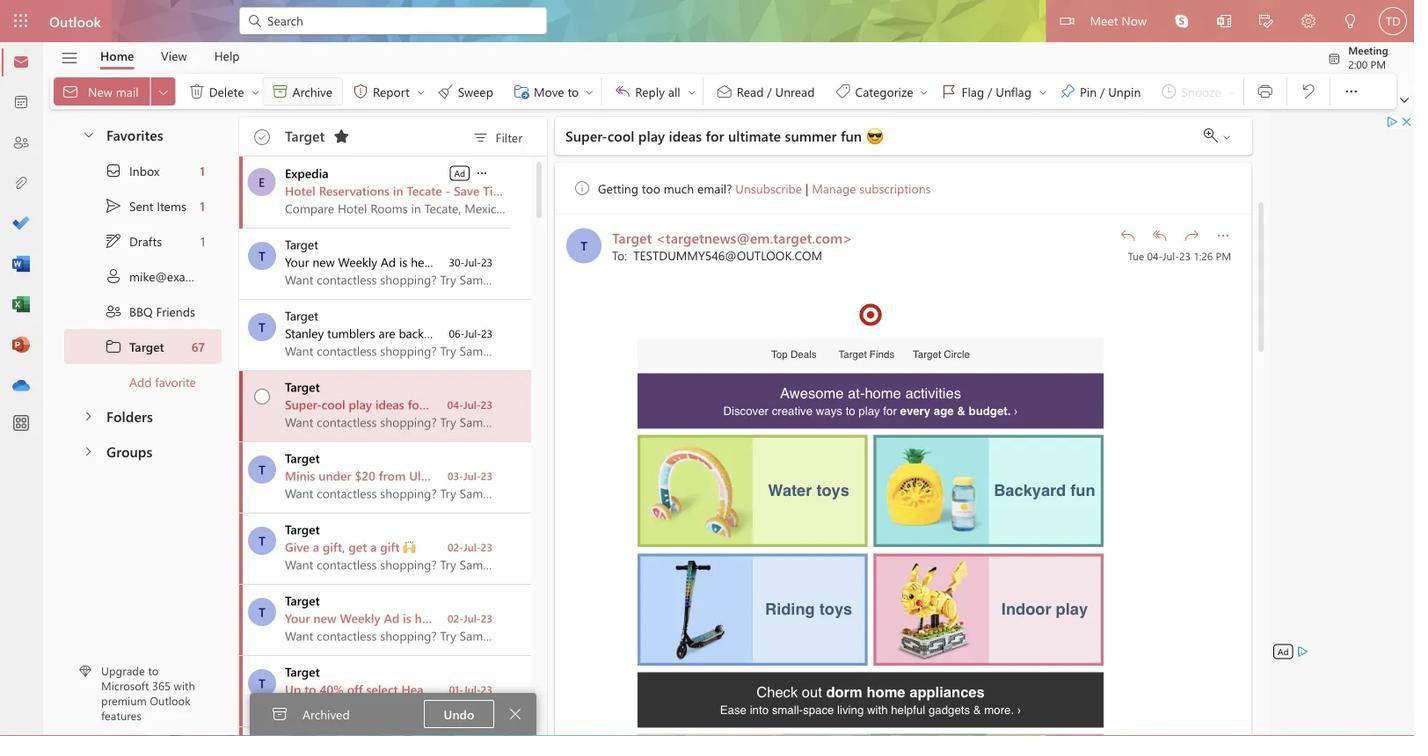 Task type: vqa. For each thing, say whether or not it's contained in the screenshot.
"01-"
yes



Task type: locate. For each thing, give the bounding box(es) containing it.
1 vertical spatial your
[[285, 610, 310, 626]]

ad down the 'gift'
[[384, 610, 400, 626]]

indoor play
[[1002, 600, 1088, 619]]

1 horizontal spatial ultimate
[[728, 126, 781, 145]]

02- right 🙌
[[448, 540, 464, 554]]

backyard
[[994, 481, 1066, 500]]

None text field
[[612, 247, 1116, 263]]


[[1300, 83, 1318, 100]]

target image
[[567, 228, 602, 263], [248, 598, 276, 626]]

 down  new mail
[[82, 127, 96, 141]]

ultimate inside the "message list" list box
[[427, 396, 474, 413]]

with right living
[[867, 703, 888, 717]]

subscriptions
[[860, 179, 931, 196]]

1 horizontal spatial 
[[1152, 226, 1169, 244]]

folders
[[106, 406, 153, 425]]

 button
[[249, 77, 263, 106], [414, 77, 428, 106]]

to inside  move to 
[[568, 83, 579, 99]]

 button left 
[[151, 77, 176, 106]]

here. left 30-
[[411, 254, 438, 270]]

excel image
[[12, 296, 30, 314]]

0 horizontal spatial  button
[[249, 77, 263, 106]]

cool
[[608, 126, 635, 145], [322, 396, 345, 413]]

0 horizontal spatial ultimate
[[427, 396, 474, 413]]

weekly down get
[[340, 610, 381, 626]]

target up minis
[[285, 450, 320, 466]]

super- inside the "message list" list box
[[285, 396, 322, 413]]

ideas
[[669, 126, 702, 145], [375, 396, 404, 413]]

select a conversation checkbox down minis
[[243, 514, 285, 555]]

for inside awesome at-home activities discover creative ways to play for every age & budget. ›
[[884, 404, 897, 417]]

0 horizontal spatial fun
[[526, 396, 544, 413]]

😎
[[866, 126, 880, 145], [548, 396, 560, 413]]

 button
[[73, 118, 103, 150], [72, 399, 104, 432], [72, 435, 104, 467]]

 button
[[1178, 221, 1206, 249]]

2 horizontal spatial  button
[[1036, 77, 1050, 106]]

2 horizontal spatial with
[[867, 703, 888, 717]]

23 inside email message element
[[1180, 249, 1191, 263]]

1 1 from the top
[[200, 163, 205, 179]]

0 horizontal spatial summer
[[477, 396, 522, 413]]

 new mail
[[62, 83, 139, 100]]

tags group
[[707, 74, 1240, 109]]

target inside 'target '
[[285, 126, 325, 145]]

super- up 
[[566, 126, 608, 145]]

 right all
[[687, 87, 697, 97]]

0 vertical spatial toys
[[817, 481, 850, 500]]

with right the 365
[[174, 678, 195, 693]]

e
[[259, 174, 265, 190]]

1 horizontal spatial pm
[[1371, 57, 1386, 71]]

 button for 
[[249, 77, 263, 106]]

 flag / unflag 
[[941, 83, 1049, 100]]

left-rail-appbar navigation
[[4, 42, 39, 406]]

 button left groups
[[72, 435, 104, 467]]

 tree item
[[64, 329, 222, 364]]

& left more.
[[974, 703, 981, 717]]

1 vertical spatial home
[[867, 683, 906, 700]]

hearth
[[402, 681, 440, 698]]

word image
[[12, 256, 30, 274]]

select a conversation checkbox left 40%
[[243, 656, 285, 698]]

target left  button
[[285, 126, 325, 145]]

application containing outlook
[[0, 0, 1415, 736]]

 inside dropdown button
[[1215, 226, 1232, 244]]

/ inside  pin / unpin
[[1100, 83, 1105, 99]]

for left every
[[884, 404, 897, 417]]

1 vertical spatial ideas
[[375, 396, 404, 413]]

1 horizontal spatial fun
[[841, 126, 862, 145]]

pin
[[1080, 83, 1097, 99]]

30-
[[449, 255, 465, 269]]

2  from the top
[[254, 389, 270, 405]]

1 vertical spatial &
[[443, 681, 452, 698]]

2 horizontal spatial fun
[[1071, 481, 1096, 500]]

favorite
[[155, 374, 196, 390]]

1  button from the left
[[151, 77, 176, 106]]

23 inside target your new weekly ad is here. 02-jul-23
[[481, 611, 493, 625]]

riding toys link
[[641, 556, 865, 663]]

2 horizontal spatial /
[[1100, 83, 1105, 99]]

2 horizontal spatial for
[[884, 404, 897, 417]]

3  button from the left
[[1036, 77, 1050, 106]]


[[941, 83, 958, 100]]

 button left folders
[[72, 399, 104, 432]]

target image up the target finds link
[[859, 302, 883, 327]]

1 02- from the top
[[448, 540, 464, 554]]

 up tue 04-jul-23 1:26 pm
[[1152, 226, 1169, 244]]

0 vertical spatial your
[[285, 254, 309, 270]]

your new weekly ad is here.
[[285, 254, 438, 270]]

message list section
[[239, 113, 605, 736]]

all
[[560, 183, 575, 199]]

1 vertical spatial  button
[[474, 164, 490, 181]]

1 vertical spatial 
[[1152, 226, 1169, 244]]

target image
[[248, 242, 276, 270], [859, 302, 883, 327], [248, 313, 276, 341], [248, 456, 276, 484], [248, 527, 276, 555], [248, 669, 276, 698]]

0 vertical spatial ultimate
[[728, 126, 781, 145]]

 for  reply all 
[[614, 83, 632, 100]]

01-
[[449, 683, 464, 697]]

0 vertical spatial super-cool play ideas for ultimate summer fun 😎
[[566, 126, 880, 145]]

0 horizontal spatial super-cool play ideas for ultimate summer fun 😎
[[285, 396, 560, 413]]

t for your new weekly ad is here.
[[259, 248, 266, 264]]

2 vertical spatial &
[[974, 703, 981, 717]]


[[60, 49, 79, 67]]

outlook right premium
[[150, 693, 191, 708]]

toys right riding
[[820, 600, 853, 619]]

 inside move & delete group
[[271, 83, 289, 100]]

/ right pin
[[1100, 83, 1105, 99]]

1 vertical spatial 04-
[[447, 398, 464, 412]]

 inside select all messages checkbox
[[254, 129, 270, 145]]

jul- left 1:26
[[1163, 249, 1180, 263]]

to inside awesome at-home activities discover creative ways to play for every age & budget. ›
[[846, 404, 856, 417]]

1  from the top
[[271, 83, 289, 100]]

& inside check out dorm home appliances ease into small-space living with helpful gadgets & more. ›
[[974, 703, 981, 717]]

0 horizontal spatial /
[[767, 83, 772, 99]]

jul- right 🙌
[[464, 540, 481, 554]]

here. inside target your new weekly ad is here. 02-jul-23
[[415, 610, 443, 626]]

cool inside the "message list" list box
[[322, 396, 345, 413]]

here. up up to 40% off select hearth & hand with magnolia.
[[415, 610, 443, 626]]

meeting
[[1349, 43, 1389, 57]]

 right ''
[[1222, 132, 1232, 143]]

0 vertical spatial  button
[[73, 118, 103, 150]]

fun right 04-jul-23
[[526, 396, 544, 413]]

target right t popup button
[[612, 228, 652, 247]]

 sweep
[[437, 83, 493, 100]]

 button inside favorites tree item
[[73, 118, 103, 150]]

 down '2:00' on the right of the page
[[1343, 83, 1361, 100]]

fun inside email message element
[[1071, 481, 1096, 500]]

0 vertical spatial 
[[614, 83, 632, 100]]

jul- right ulta
[[464, 469, 481, 483]]

1 vertical spatial 
[[254, 389, 270, 405]]

minis under $20 from ulta beauty at target ✨
[[285, 468, 542, 484]]

0 vertical spatial new
[[313, 254, 335, 270]]

 tree item
[[64, 188, 222, 223]]

help button
[[201, 42, 253, 69]]

23 up 'at'
[[481, 398, 493, 412]]

2 horizontal spatial &
[[974, 703, 981, 717]]

cool up getting on the left top of the page
[[608, 126, 635, 145]]

2 your from the top
[[285, 610, 310, 626]]

ulta
[[409, 468, 432, 484]]

1 vertical spatial fun
[[526, 396, 544, 413]]

super-cool play ideas for ultimate summer fun 😎 inside the "message list" list box
[[285, 396, 560, 413]]

jul- right 🚨 on the top left of page
[[465, 326, 481, 340]]

 button left the 
[[1036, 77, 1050, 106]]

0 horizontal spatial 
[[614, 83, 632, 100]]

04- up beauty
[[447, 398, 464, 412]]

 button inside the folders tree item
[[72, 399, 104, 432]]

 
[[1204, 128, 1232, 143]]

1 horizontal spatial with
[[489, 681, 513, 698]]

calendar image
[[12, 94, 30, 112]]

 left archive
[[271, 83, 289, 100]]

1 horizontal spatial ideas
[[669, 126, 702, 145]]

 drafts
[[105, 232, 162, 250]]

 left the "reply"
[[614, 83, 632, 100]]

off
[[347, 681, 363, 698]]

04- inside email message element
[[1148, 249, 1163, 263]]

1 vertical spatial summer
[[477, 396, 522, 413]]

unread
[[775, 83, 815, 99]]

0 vertical spatial pm
[[1371, 57, 1386, 71]]

target image inside t option
[[248, 598, 276, 626]]

weekly
[[338, 254, 377, 270], [340, 610, 381, 626]]

ultimate down read
[[728, 126, 781, 145]]

23 for up to 40% off select hearth & hand with magnolia.
[[481, 683, 493, 697]]

1 horizontal spatial summer
[[785, 126, 837, 145]]

1  from the top
[[254, 129, 270, 145]]

select a conversation checkbox for stanley tumblers are back 🚨
[[243, 300, 285, 341]]

1 vertical spatial pm
[[1216, 249, 1232, 263]]

ultimate down 06-
[[427, 396, 474, 413]]

/ for 
[[988, 83, 993, 99]]

home
[[865, 384, 902, 401], [867, 683, 906, 700]]

/ for 
[[767, 83, 772, 99]]

to down at-
[[846, 404, 856, 417]]

 button
[[328, 122, 356, 150]]

😎 down  categorize 
[[866, 126, 880, 145]]

with inside the "message list" list box
[[489, 681, 513, 698]]

23 for super-cool play ideas for ultimate summer fun 😎
[[481, 398, 493, 412]]

mail image
[[12, 54, 30, 71]]


[[1059, 83, 1077, 100]]

 left the 
[[1038, 87, 1049, 97]]

0 vertical spatial target image
[[567, 228, 602, 263]]

 button up the save
[[474, 164, 490, 181]]

 mike@example.com
[[105, 267, 239, 285]]

premium features image
[[79, 665, 91, 678]]

Select a conversation checkbox
[[243, 371, 285, 409]]

2 horizontal spatial 
[[1343, 83, 1361, 100]]

for left 04-jul-23
[[408, 396, 424, 413]]

view
[[161, 48, 187, 64]]

home up helpful
[[867, 683, 906, 700]]

2 1 from the top
[[200, 198, 205, 214]]

 button for 
[[414, 77, 428, 106]]

target image inside email message element
[[567, 228, 602, 263]]

0 horizontal spatial &
[[443, 681, 452, 698]]

01-jul-23
[[449, 683, 493, 697]]

1 vertical spatial ›
[[1018, 703, 1022, 717]]

your inside target your new weekly ad is here. 02-jul-23
[[285, 610, 310, 626]]

target up up on the left bottom of page
[[285, 664, 320, 680]]

1 inside  tree item
[[200, 163, 205, 179]]

outlook up 
[[49, 11, 101, 30]]

1 horizontal spatial 😎
[[866, 126, 880, 145]]

jul- inside target your new weekly ad is here. 02-jul-23
[[464, 611, 481, 625]]

 inside button
[[1152, 226, 1169, 244]]

0 vertical spatial  button
[[1334, 74, 1369, 109]]

finds
[[870, 348, 895, 360]]

a
[[313, 539, 319, 555], [370, 539, 377, 555]]

items
[[157, 198, 186, 214]]

filter
[[496, 129, 523, 145]]

play down stanley tumblers are back 🚨 in the top left of the page
[[349, 396, 372, 413]]

summer down unread on the right of page
[[785, 126, 837, 145]]

select a conversation checkbox for give a gift, get a gift 🙌
[[243, 514, 285, 555]]

Select a conversation checkbox
[[243, 442, 285, 484], [243, 728, 285, 736]]


[[105, 303, 122, 320]]

target image left 'stanley'
[[248, 313, 276, 341]]

onedrive image
[[12, 377, 30, 395]]

0 horizontal spatial with
[[174, 678, 195, 693]]

23 left 1:26
[[1180, 249, 1191, 263]]

pm inside email message element
[[1216, 249, 1232, 263]]

 inside  report 
[[416, 87, 426, 97]]

here
[[578, 183, 605, 199]]

to right move
[[568, 83, 579, 99]]

0 vertical spatial 1
[[200, 163, 205, 179]]

t for minis under $20 from ulta beauty at target ✨
[[259, 461, 266, 478]]

0 vertical spatial super-
[[566, 126, 608, 145]]

02- up 01-
[[448, 611, 464, 625]]

 filter
[[472, 129, 523, 147]]

1 vertical spatial toys
[[820, 600, 853, 619]]

23 right 30-
[[481, 255, 493, 269]]

3 select a conversation checkbox from the top
[[243, 585, 285, 626]]

tab list
[[87, 42, 253, 69]]

1 vertical spatial new
[[314, 610, 337, 626]]

06-
[[449, 326, 465, 340]]

1 select a conversation checkbox from the top
[[243, 300, 285, 341]]

2 02- from the top
[[448, 611, 464, 625]]

0 vertical spatial 
[[1343, 83, 1361, 100]]

select a conversation checkbox containing t
[[243, 442, 285, 484]]

select
[[366, 681, 398, 698]]

play down at-
[[859, 404, 880, 417]]

toys
[[817, 481, 850, 500], [820, 600, 853, 619]]

1 for 
[[200, 198, 205, 214]]

0 horizontal spatial super-
[[285, 396, 322, 413]]

1 vertical spatial target image
[[248, 598, 276, 626]]

features
[[101, 708, 142, 723]]

& right age
[[957, 404, 966, 417]]

target up 'stanley'
[[285, 307, 318, 324]]

0 vertical spatial select a conversation checkbox
[[243, 442, 285, 484]]

1 horizontal spatial  button
[[1334, 74, 1369, 109]]

1 right inbox
[[200, 163, 205, 179]]

powerpoint image
[[12, 337, 30, 355]]

 button for folders
[[72, 399, 104, 432]]

 button left 
[[414, 77, 428, 106]]

target down 'stanley'
[[285, 379, 320, 395]]

1 vertical spatial cool
[[322, 396, 345, 413]]

toys for riding toys
[[820, 600, 853, 619]]

a left 'gift,'
[[313, 539, 319, 555]]

ad inside target your new weekly ad is here. 02-jul-23
[[384, 610, 400, 626]]

weekly down "reservations"
[[338, 254, 377, 270]]

fun down 
[[841, 126, 862, 145]]

 search field
[[239, 0, 547, 40]]

1 right the "items"
[[200, 198, 205, 214]]

/ inside  flag / unflag 
[[988, 83, 993, 99]]

more apps image
[[12, 415, 30, 433]]

0 vertical spatial 
[[254, 129, 270, 145]]

23 right 01-
[[481, 683, 493, 697]]

tumblers
[[327, 325, 375, 341]]

for inside the "message list" list box
[[408, 396, 424, 413]]

4 select a conversation checkbox from the top
[[243, 656, 285, 698]]

› inside check out dorm home appliances ease into small-space living with helpful gadgets & more. ›
[[1018, 703, 1022, 717]]

to do image
[[12, 216, 30, 233]]

2 vertical spatial 
[[1215, 226, 1232, 244]]

give
[[285, 539, 310, 555]]

 left 
[[416, 87, 426, 97]]

0 vertical spatial 02-
[[448, 540, 464, 554]]

0 horizontal spatial target image
[[248, 598, 276, 626]]

1 horizontal spatial &
[[957, 404, 966, 417]]

1 vertical spatial here.
[[415, 610, 443, 626]]

2 select a conversation checkbox from the top
[[243, 514, 285, 555]]

0 horizontal spatial a
[[313, 539, 319, 555]]

1 vertical spatial  button
[[72, 399, 104, 432]]

gift,
[[323, 539, 345, 555]]

 down up on the left bottom of page
[[271, 706, 289, 723]]

1 vertical spatial super-
[[285, 396, 322, 413]]

0 horizontal spatial 
[[475, 166, 489, 180]]

0 horizontal spatial outlook
[[49, 11, 101, 30]]

target image left give
[[248, 527, 276, 555]]


[[1183, 226, 1201, 244]]

2 vertical spatial fun
[[1071, 481, 1096, 500]]

 button for groups
[[72, 435, 104, 467]]

hotel
[[285, 183, 316, 199]]

1 up mike@example.com
[[200, 233, 205, 249]]

23 down 'at'
[[481, 540, 493, 554]]

0 vertical spatial 
[[271, 83, 289, 100]]

target image inside select a conversation option
[[248, 242, 276, 270]]

/ inside  read / unread
[[767, 83, 772, 99]]

message list list box
[[239, 157, 605, 736]]

1 vertical spatial 1
[[200, 198, 205, 214]]

2  button from the left
[[414, 77, 428, 106]]

Search field
[[266, 11, 537, 29]]

1 select a conversation checkbox from the top
[[243, 442, 285, 484]]

1 inside  tree item
[[200, 198, 205, 214]]

1 vertical spatial select a conversation checkbox
[[243, 728, 285, 736]]

2 a from the left
[[370, 539, 377, 555]]

0 horizontal spatial cool
[[322, 396, 345, 413]]

application
[[0, 0, 1415, 736]]

&
[[957, 404, 966, 417], [443, 681, 452, 698], [974, 703, 981, 717]]

from
[[379, 468, 406, 484]]

outlook
[[49, 11, 101, 30], [150, 693, 191, 708]]

jul- for up to 40% off select hearth & hand with magnolia.
[[464, 683, 481, 697]]

 button inside tags group
[[1036, 77, 1050, 106]]

2  button from the left
[[685, 77, 699, 106]]

0 vertical spatial summer
[[785, 126, 837, 145]]

cool right  checkbox
[[322, 396, 345, 413]]

1 vertical spatial 02-
[[448, 611, 464, 625]]

target right the 
[[129, 338, 164, 355]]

 right favorite
[[254, 389, 270, 405]]

ideas inside the "message list" list box
[[375, 396, 404, 413]]

04- right "tue"
[[1148, 249, 1163, 263]]

Select a conversation checkbox
[[243, 300, 285, 341], [243, 514, 285, 555], [243, 585, 285, 626], [243, 656, 285, 698]]

home up every
[[865, 384, 902, 401]]

1 horizontal spatial  button
[[414, 77, 428, 106]]

target your new weekly ad is here. 02-jul-23
[[285, 592, 493, 626]]

1 inside  'tree item'
[[200, 233, 205, 249]]

pm inside  meeting 2:00 pm
[[1371, 57, 1386, 71]]

play inside indoor play link
[[1056, 600, 1088, 619]]

Select all messages checkbox
[[250, 125, 274, 150]]

it
[[549, 183, 557, 199]]

1 horizontal spatial a
[[370, 539, 377, 555]]

to:
[[612, 247, 627, 263]]

0 vertical spatial home
[[865, 384, 902, 401]]

select a conversation checkbox left under
[[243, 442, 285, 484]]

2 vertical spatial 1
[[200, 233, 205, 249]]

3 1 from the top
[[200, 233, 205, 249]]

1 vertical spatial weekly
[[340, 610, 381, 626]]

 inside  flag / unflag 
[[1038, 87, 1049, 97]]

/ right flag
[[988, 83, 993, 99]]

minis
[[285, 468, 315, 484]]

 left groups
[[81, 445, 95, 459]]

getting
[[598, 179, 639, 196]]

riding
[[765, 600, 815, 619]]

super- down 'stanley'
[[285, 396, 322, 413]]

target heading
[[285, 117, 356, 156]]

1
[[200, 163, 205, 179], [200, 198, 205, 214], [200, 233, 205, 249]]

none text field containing to:
[[612, 247, 1116, 263]]

1 vertical spatial 😎
[[548, 396, 560, 413]]


[[62, 83, 79, 100]]

0 vertical spatial cool
[[608, 126, 635, 145]]

1 horizontal spatial 
[[1215, 226, 1232, 244]]

tue
[[1129, 249, 1145, 263]]

23 up hand
[[481, 611, 493, 625]]

0 horizontal spatial pm
[[1216, 249, 1232, 263]]

23 right "03-"
[[481, 469, 493, 483]]

1 vertical spatial 
[[271, 706, 289, 723]]

1  button from the left
[[249, 77, 263, 106]]

is left 30-
[[399, 254, 408, 270]]

super-cool play ideas for ultimate summer fun 😎 up ulta
[[285, 396, 560, 413]]

 archive
[[271, 83, 332, 100]]

 for 
[[271, 706, 289, 723]]

2  from the top
[[271, 706, 289, 723]]


[[1400, 96, 1409, 105]]

0 vertical spatial 04-
[[1148, 249, 1163, 263]]

1 vertical spatial ultimate
[[427, 396, 474, 413]]

› right 'budget.'
[[1014, 404, 1018, 417]]

2 vertical spatial  button
[[72, 435, 104, 467]]

1 / from the left
[[767, 83, 772, 99]]

ultimate
[[728, 126, 781, 145], [427, 396, 474, 413]]

target image down the expedia image
[[248, 242, 276, 270]]

add
[[129, 374, 152, 390]]

 inside  delete 
[[250, 87, 261, 97]]

 inside  reply all 
[[687, 87, 697, 97]]

04- inside the "message list" list box
[[447, 398, 464, 412]]

jul- up 06-jul-23
[[465, 255, 481, 269]]

2 / from the left
[[988, 83, 993, 99]]

 for 
[[1152, 226, 1169, 244]]

check out dorm home appliances ease into small-space living with helpful gadgets & more. ›
[[720, 683, 1022, 717]]

1 horizontal spatial target image
[[567, 228, 602, 263]]

to right up on the left bottom of page
[[304, 681, 316, 698]]

back
[[399, 325, 424, 341]]

top deals link
[[771, 348, 817, 360]]

 button inside groups "tree item"
[[72, 435, 104, 467]]

› right more.
[[1018, 703, 1022, 717]]

summer up 'at'
[[477, 396, 522, 413]]

0 vertical spatial ›
[[1014, 404, 1018, 417]]

hand
[[456, 681, 486, 698]]

1 vertical spatial is
[[403, 610, 412, 626]]

target inside target your new weekly ad is here. 02-jul-23
[[285, 592, 320, 609]]

 tree item
[[64, 153, 222, 188]]

1 for 
[[200, 163, 205, 179]]

1 horizontal spatial 04-
[[1148, 249, 1163, 263]]

 inside 'message list' section
[[271, 706, 289, 723]]

jul- for stanley tumblers are back 🚨
[[465, 326, 481, 340]]

to inside the "message list" list box
[[304, 681, 316, 698]]

 inside  
[[1222, 132, 1232, 143]]

1 a from the left
[[313, 539, 319, 555]]

select a conversation checkbox up  checkbox
[[243, 300, 285, 341]]

 button inside move & delete group
[[151, 77, 176, 106]]

 delete 
[[188, 83, 261, 100]]

with up 
[[489, 681, 513, 698]]

toys right water
[[817, 481, 850, 500]]

all
[[668, 83, 681, 99]]

23 right 06-
[[481, 326, 493, 340]]

select a conversation checkbox down give
[[243, 585, 285, 626]]

is down 🙌
[[403, 610, 412, 626]]

outlook inside banner
[[49, 11, 101, 30]]

1 horizontal spatial  button
[[685, 77, 699, 106]]

3 / from the left
[[1100, 83, 1105, 99]]

0 horizontal spatial ideas
[[375, 396, 404, 413]]

 right delete
[[250, 87, 261, 97]]



Task type: describe. For each thing, give the bounding box(es) containing it.
summer inside the "message list" list box
[[477, 396, 522, 413]]

folders tree item
[[64, 399, 222, 435]]

/ for 
[[1100, 83, 1105, 99]]

jul- for your new weekly ad is here.
[[465, 255, 481, 269]]

email message element
[[555, 162, 1252, 736]]

target circle
[[913, 348, 970, 360]]

 reply all 
[[614, 83, 697, 100]]

 tree item
[[64, 259, 239, 294]]

home inside awesome at-home activities discover creative ways to play for every age & budget. ›
[[865, 384, 902, 401]]


[[1344, 14, 1358, 28]]

is inside target your new weekly ad is here. 02-jul-23
[[403, 610, 412, 626]]

 button
[[1291, 77, 1326, 106]]

jul- for minis under $20 from ulta beauty at target ✨
[[464, 469, 481, 483]]

with inside upgrade to microsoft 365 with premium outlook features
[[174, 678, 195, 693]]

 button for 
[[685, 77, 699, 106]]

23 for your new weekly ad is here.
[[481, 255, 493, 269]]

age
[[934, 404, 954, 417]]


[[472, 129, 490, 147]]

0 vertical spatial here.
[[411, 254, 438, 270]]

target <targetnews@em.target.com>
[[612, 228, 853, 247]]

move & delete group
[[54, 74, 598, 109]]

home inside check out dorm home appliances ease into small-space living with helpful gadgets & more. ›
[[867, 683, 906, 700]]

time,
[[483, 183, 514, 199]]

target image for your new weekly ad is here.
[[248, 242, 276, 270]]

outlook banner
[[0, 0, 1415, 44]]

awesome at-home activities discover creative ways to play for every age & budget. ›
[[724, 384, 1018, 417]]

06-jul-23
[[449, 326, 493, 340]]

hotel reservations in tecate - save time, book it all here
[[285, 183, 605, 199]]

weekly inside target your new weekly ad is here. 02-jul-23
[[340, 610, 381, 626]]

small-
[[772, 703, 803, 717]]

meet
[[1090, 12, 1118, 28]]

give a gift, get a gift 🙌
[[285, 539, 416, 555]]

target image for minis under $20 from ulta beauty at target ✨
[[248, 456, 276, 484]]

set your advertising preferences image
[[1296, 645, 1310, 659]]

02-jul-23
[[448, 540, 493, 554]]

✨
[[530, 468, 542, 484]]

30-jul-23
[[449, 255, 493, 269]]

target finds link
[[839, 348, 895, 360]]

none text field inside email message element
[[612, 247, 1116, 263]]

sweep
[[458, 83, 493, 99]]

with inside check out dorm home appliances ease into small-space living with helpful gadgets & more. ›
[[867, 703, 888, 717]]

beauty
[[435, 468, 474, 484]]

ad left 30-
[[381, 254, 396, 270]]

04-jul-23
[[447, 398, 493, 412]]

 inside checkbox
[[254, 389, 270, 405]]

to: testdummy546@outlook.com
[[612, 247, 823, 263]]

40%
[[320, 681, 344, 698]]

0 vertical spatial is
[[399, 254, 408, 270]]


[[1060, 14, 1074, 28]]

reservations
[[319, 183, 390, 199]]

groups
[[106, 441, 153, 460]]

1 your from the top
[[285, 254, 309, 270]]

email?
[[697, 179, 732, 196]]

2:00
[[1349, 57, 1368, 71]]

target up give
[[285, 521, 320, 537]]

Select a conversation checkbox
[[243, 229, 285, 270]]

backyard fun
[[994, 481, 1096, 500]]

23 for give a gift, get a gift 🙌
[[481, 540, 493, 554]]

expedia image
[[248, 168, 276, 196]]

365
[[152, 678, 171, 693]]


[[834, 83, 852, 100]]

 tree item
[[64, 223, 222, 259]]

categorize
[[855, 83, 914, 99]]

outlook inside upgrade to microsoft 365 with premium outlook features
[[150, 693, 191, 708]]

are
[[379, 325, 396, 341]]


[[105, 162, 122, 179]]


[[437, 83, 455, 100]]

drafts
[[129, 233, 162, 249]]

up
[[285, 681, 301, 698]]

& inside awesome at-home activities discover creative ways to play for every age & budget. ›
[[957, 404, 966, 417]]

files image
[[12, 175, 30, 193]]


[[513, 83, 530, 100]]

stanley
[[285, 325, 324, 341]]

1 horizontal spatial for
[[706, 126, 724, 145]]

t inside popup button
[[581, 237, 588, 253]]

 move to 
[[513, 83, 595, 100]]

target inside  target
[[129, 338, 164, 355]]

 left 
[[156, 85, 170, 99]]

tab list containing home
[[87, 42, 253, 69]]

0 vertical spatial weekly
[[338, 254, 377, 270]]

to inside upgrade to microsoft 365 with premium outlook features
[[148, 663, 159, 679]]

› inside awesome at-home activities discover creative ways to play for every age & budget. ›
[[1014, 404, 1018, 417]]

favorites tree item
[[64, 118, 222, 153]]

target image for t option associated with your new weekly ad is here.
[[248, 598, 276, 626]]

1 for 
[[200, 233, 205, 249]]

jul- for super-cool play ideas for ultimate summer fun 😎
[[464, 398, 481, 412]]

 inside favorites tree item
[[82, 127, 96, 141]]

1 horizontal spatial super-cool play ideas for ultimate summer fun 😎
[[566, 126, 880, 145]]

undo
[[444, 706, 475, 722]]

 button
[[1288, 0, 1330, 44]]

water toys link
[[641, 437, 865, 544]]

stanley tumblers are back 🚨
[[285, 325, 440, 341]]

1 horizontal spatial super-
[[566, 126, 608, 145]]

play inside the "message list" list box
[[349, 396, 372, 413]]

 for  archive
[[271, 83, 289, 100]]

 inside the "message list" list box
[[475, 166, 489, 180]]

 button for 
[[1036, 77, 1050, 106]]

02- inside target your new weekly ad is here. 02-jul-23
[[448, 611, 464, 625]]

 tree item
[[64, 294, 222, 329]]

t for stanley tumblers are back 🚨
[[259, 319, 266, 335]]

favorites
[[106, 125, 163, 144]]

home button
[[87, 42, 147, 69]]

play inside awesome at-home activities discover creative ways to play for every age & budget. ›
[[859, 404, 880, 417]]

 getting too much email? unsubscribe | manage subscriptions
[[574, 179, 931, 196]]

microsoft
[[101, 678, 149, 693]]

more.
[[985, 703, 1014, 717]]

indoor play link
[[877, 556, 1101, 663]]

jul- inside email message element
[[1163, 249, 1180, 263]]

 inside the folders tree item
[[81, 409, 95, 424]]

 button inside the "message list" list box
[[474, 164, 490, 181]]

23 for minis under $20 from ulta beauty at target ✨
[[481, 469, 493, 483]]

play down  reply all 
[[639, 126, 665, 145]]

too
[[642, 179, 661, 196]]

ad up the save
[[454, 167, 465, 179]]

target image for up to 40% off select hearth & hand with magnolia.
[[248, 669, 276, 698]]

target image for t popup button
[[567, 228, 602, 263]]

 report 
[[352, 83, 426, 100]]

out
[[802, 683, 822, 700]]


[[333, 128, 350, 145]]


[[105, 267, 122, 285]]

bbq
[[129, 303, 153, 320]]

target image for stanley tumblers are back 🚨
[[248, 313, 276, 341]]

inbox
[[129, 163, 160, 179]]

select a conversation checkbox for your new weekly ad is here.
[[243, 585, 285, 626]]

2 select a conversation checkbox from the top
[[243, 728, 285, 736]]

 target
[[105, 338, 164, 355]]

save
[[454, 183, 480, 199]]

 inside groups "tree item"
[[81, 445, 95, 459]]

jul- for give a gift, get a gift 🙌
[[464, 540, 481, 554]]

 read / unread
[[716, 83, 815, 100]]

😎 inside the "message list" list box
[[548, 396, 560, 413]]

t for up to 40% off select hearth & hand with magnolia.
[[259, 675, 266, 691]]

 button
[[1146, 221, 1174, 249]]

fun inside the "message list" list box
[[526, 396, 544, 413]]

toys for water toys
[[817, 481, 850, 500]]

discover
[[724, 404, 769, 417]]

0 vertical spatial fun
[[841, 126, 862, 145]]

top deals
[[771, 348, 817, 360]]

& inside the "message list" list box
[[443, 681, 452, 698]]

select a conversation checkbox for up to 40% off select hearth & hand with magnolia.
[[243, 656, 285, 698]]

tue 04-jul-23 1:26 pm
[[1129, 249, 1232, 263]]

target left finds
[[839, 348, 867, 360]]

friends
[[156, 303, 195, 320]]

 inside  move to 
[[584, 87, 595, 97]]

target right 'at'
[[491, 468, 526, 484]]

 button for favorites
[[73, 118, 103, 150]]

living
[[838, 703, 864, 717]]

td button
[[1372, 0, 1415, 42]]

target left circle
[[913, 348, 941, 360]]

 button
[[1246, 0, 1288, 44]]

 button
[[1397, 91, 1413, 109]]

add favorite
[[129, 374, 196, 390]]

activities
[[906, 384, 961, 401]]

t for give a gift, get a gift 🙌
[[259, 533, 266, 549]]

favorites tree
[[64, 111, 239, 399]]

target image inside email message element
[[859, 302, 883, 327]]

target image for give a gift, get a gift 🙌
[[248, 527, 276, 555]]

0 vertical spatial 😎
[[866, 126, 880, 145]]

up to 40% off select hearth & hand with magnolia.
[[285, 681, 572, 698]]

$20
[[355, 468, 376, 484]]

target down hotel
[[285, 236, 318, 252]]

help
[[214, 48, 240, 64]]

people image
[[12, 135, 30, 152]]

add favorite tree item
[[64, 364, 222, 399]]


[[716, 83, 733, 100]]

check
[[757, 683, 798, 700]]

space
[[803, 703, 834, 717]]

new inside target your new weekly ad is here. 02-jul-23
[[314, 610, 337, 626]]

23 for stanley tumblers are back 🚨
[[481, 326, 493, 340]]

ad left set your advertising preferences image
[[1278, 646, 1289, 658]]

 inside  categorize 
[[919, 87, 929, 97]]

 button for 
[[151, 77, 176, 106]]

manage
[[812, 179, 856, 196]]

budget.
[[969, 404, 1011, 417]]

td
[[1386, 14, 1401, 28]]

new
[[88, 83, 113, 99]]

circle
[[944, 348, 970, 360]]

🙌
[[403, 539, 416, 555]]

groups tree item
[[64, 435, 222, 470]]



